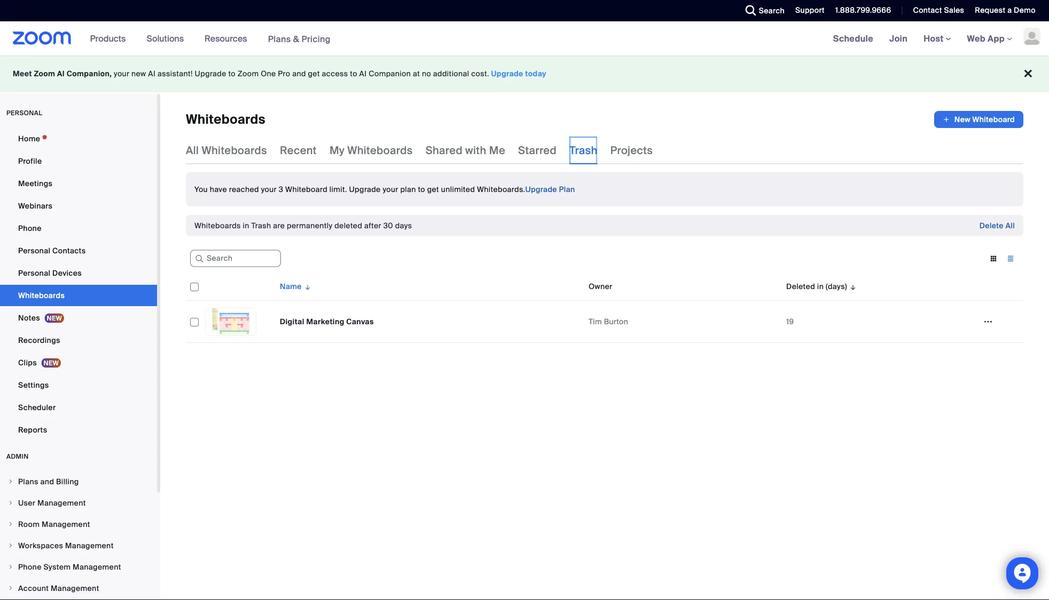 Task type: locate. For each thing, give the bounding box(es) containing it.
1 vertical spatial trash
[[251, 221, 271, 231]]

clips link
[[0, 353, 157, 374]]

right image inside plans and billing 'menu item'
[[7, 479, 14, 486]]

delete all button
[[980, 217, 1015, 235]]

plans and billing menu item
[[0, 472, 157, 493]]

and
[[292, 69, 306, 79], [40, 477, 54, 487]]

3 right image from the top
[[7, 543, 14, 550]]

Search text field
[[190, 250, 281, 267]]

add image
[[943, 114, 950, 125]]

with
[[465, 144, 486, 157]]

0 horizontal spatial in
[[243, 221, 249, 231]]

management down billing
[[37, 499, 86, 509]]

whiteboards in trash are permanently deleted after 30 days alert
[[194, 221, 412, 231]]

2 personal from the top
[[18, 268, 50, 278]]

0 vertical spatial personal
[[18, 246, 50, 256]]

right image inside user management menu item
[[7, 501, 14, 507]]

starred
[[518, 144, 557, 157]]

whiteboard right 3
[[285, 185, 327, 194]]

management for workspaces management
[[65, 541, 114, 551]]

right image left the system at the left bottom of page
[[7, 565, 14, 571]]

are
[[273, 221, 285, 231]]

contact
[[913, 5, 942, 15]]

recent
[[280, 144, 317, 157]]

meetings navigation
[[825, 21, 1049, 56]]

zoom
[[34, 69, 55, 79], [238, 69, 259, 79]]

in left (days)
[[817, 282, 824, 292]]

plans up user
[[18, 477, 38, 487]]

zoom left "one"
[[238, 69, 259, 79]]

right image inside account management "menu item"
[[7, 586, 14, 592]]

0 vertical spatial all
[[186, 144, 199, 157]]

2 horizontal spatial ai
[[359, 69, 367, 79]]

personal for personal devices
[[18, 268, 50, 278]]

grid mode, not selected image
[[985, 254, 1002, 264]]

2 right image from the top
[[7, 586, 14, 592]]

product information navigation
[[82, 21, 339, 56]]

deleted
[[335, 221, 362, 231]]

upgrade left plan on the top right
[[525, 185, 557, 194]]

personal inside 'link'
[[18, 246, 50, 256]]

1 horizontal spatial ai
[[148, 69, 156, 79]]

marketing
[[306, 317, 344, 327]]

right image
[[7, 501, 14, 507], [7, 586, 14, 592]]

in inside alert
[[243, 221, 249, 231]]

to right plan
[[418, 185, 425, 194]]

2 phone from the top
[[18, 563, 42, 573]]

meet zoom ai companion, your new ai assistant! upgrade to zoom one pro and get access to ai companion at no additional cost. upgrade today
[[13, 69, 546, 79]]

1 horizontal spatial get
[[427, 185, 439, 194]]

personal
[[6, 109, 42, 117]]

0 horizontal spatial whiteboard
[[285, 185, 327, 194]]

products button
[[90, 21, 131, 56]]

1 vertical spatial personal
[[18, 268, 50, 278]]

ai
[[57, 69, 65, 79], [148, 69, 156, 79], [359, 69, 367, 79]]

your left new
[[114, 69, 129, 79]]

1 zoom from the left
[[34, 69, 55, 79]]

devices
[[52, 268, 82, 278]]

join link
[[881, 21, 916, 56]]

0 horizontal spatial zoom
[[34, 69, 55, 79]]

request a demo link
[[967, 0, 1049, 21], [975, 5, 1036, 15]]

(days)
[[826, 282, 847, 292]]

0 vertical spatial whiteboard
[[973, 115, 1015, 124]]

resources button
[[205, 21, 252, 56]]

plans inside 'product information' navigation
[[268, 33, 291, 44]]

1 horizontal spatial plans
[[268, 33, 291, 44]]

&
[[293, 33, 299, 44]]

notes link
[[0, 308, 157, 329]]

right image left workspaces at bottom left
[[7, 543, 14, 550]]

assistant!
[[158, 69, 193, 79]]

your inside 'meet zoom ai companion,' footer
[[114, 69, 129, 79]]

deleted in (days)
[[786, 282, 847, 292]]

all up you
[[186, 144, 199, 157]]

your left plan
[[383, 185, 398, 194]]

4 right image from the top
[[7, 565, 14, 571]]

whiteboards down personal devices
[[18, 291, 65, 301]]

0 vertical spatial right image
[[7, 501, 14, 507]]

right image left account
[[7, 586, 14, 592]]

deleted
[[786, 282, 815, 292]]

1 vertical spatial in
[[817, 282, 824, 292]]

admin menu menu
[[0, 472, 157, 601]]

shared
[[426, 144, 463, 157]]

1 vertical spatial phone
[[18, 563, 42, 573]]

all
[[186, 144, 199, 157], [1006, 221, 1015, 231]]

web app
[[967, 33, 1005, 44]]

right image left room
[[7, 522, 14, 528]]

whiteboards.
[[477, 185, 525, 194]]

after
[[364, 221, 381, 231]]

1 vertical spatial and
[[40, 477, 54, 487]]

1 horizontal spatial in
[[817, 282, 824, 292]]

personal down personal contacts
[[18, 268, 50, 278]]

right image inside "workspaces management" "menu item"
[[7, 543, 14, 550]]

all right the delete
[[1006, 221, 1015, 231]]

right image for plans and billing
[[7, 479, 14, 486]]

whiteboard inside the "new whiteboard" button
[[973, 115, 1015, 124]]

upgrade today link
[[491, 69, 546, 79]]

right image for user management
[[7, 501, 14, 507]]

0 vertical spatial plans
[[268, 33, 291, 44]]

trash left are
[[251, 221, 271, 231]]

permanently
[[287, 221, 333, 231]]

1 right image from the top
[[7, 501, 14, 507]]

0 vertical spatial phone
[[18, 224, 42, 233]]

your left 3
[[261, 185, 277, 194]]

right image for room management
[[7, 522, 14, 528]]

0 horizontal spatial get
[[308, 69, 320, 79]]

phone inside personal menu menu
[[18, 224, 42, 233]]

additional
[[433, 69, 469, 79]]

get left access
[[308, 69, 320, 79]]

settings
[[18, 381, 49, 390]]

admin
[[6, 453, 29, 461]]

profile link
[[0, 151, 157, 172]]

1 vertical spatial right image
[[7, 586, 14, 592]]

1 vertical spatial plans
[[18, 477, 38, 487]]

get left unlimited
[[427, 185, 439, 194]]

right image left user
[[7, 501, 14, 507]]

meet zoom ai companion, footer
[[0, 56, 1049, 92]]

phone down webinars
[[18, 224, 42, 233]]

search button
[[738, 0, 787, 21]]

phone up account
[[18, 563, 42, 573]]

application
[[186, 273, 1023, 343]]

0 vertical spatial get
[[308, 69, 320, 79]]

whiteboard right new
[[973, 115, 1015, 124]]

room management menu item
[[0, 515, 157, 535]]

0 horizontal spatial plans
[[18, 477, 38, 487]]

all inside tab list
[[186, 144, 199, 157]]

right image inside phone system management menu item
[[7, 565, 14, 571]]

1 horizontal spatial trash
[[569, 144, 597, 157]]

meetings link
[[0, 173, 157, 194]]

scheduler
[[18, 403, 56, 413]]

banner
[[0, 21, 1049, 56]]

plans
[[268, 33, 291, 44], [18, 477, 38, 487]]

trash down whiteboards application
[[569, 144, 597, 157]]

ai right new
[[148, 69, 156, 79]]

recordings
[[18, 336, 60, 346]]

solutions button
[[147, 21, 189, 56]]

meet
[[13, 69, 32, 79]]

to down resources dropdown button
[[228, 69, 236, 79]]

products
[[90, 33, 126, 44]]

1 phone from the top
[[18, 224, 42, 233]]

zoom logo image
[[13, 32, 71, 45]]

3
[[279, 185, 283, 194]]

0 horizontal spatial trash
[[251, 221, 271, 231]]

my whiteboards
[[330, 144, 413, 157]]

and inside plans and billing 'menu item'
[[40, 477, 54, 487]]

personal devices link
[[0, 263, 157, 284]]

whiteboards up all whiteboards
[[186, 111, 265, 128]]

to right access
[[350, 69, 357, 79]]

plans left &
[[268, 33, 291, 44]]

host button
[[924, 33, 951, 44]]

personal inside "link"
[[18, 268, 50, 278]]

0 vertical spatial trash
[[569, 144, 597, 157]]

whiteboards up you have reached your 3 whiteboard limit. upgrade your plan to get unlimited whiteboards. upgrade plan
[[347, 144, 413, 157]]

user
[[18, 499, 35, 509]]

management for room management
[[42, 520, 90, 530]]

right image
[[7, 479, 14, 486], [7, 522, 14, 528], [7, 543, 14, 550], [7, 565, 14, 571]]

days
[[395, 221, 412, 231]]

meetings
[[18, 179, 53, 189]]

1 horizontal spatial zoom
[[238, 69, 259, 79]]

arrow down image
[[302, 280, 312, 293]]

0 horizontal spatial and
[[40, 477, 54, 487]]

and right pro
[[292, 69, 306, 79]]

upgrade right cost.
[[491, 69, 523, 79]]

ai left companion,
[[57, 69, 65, 79]]

0 horizontal spatial all
[[186, 144, 199, 157]]

in left are
[[243, 221, 249, 231]]

and left billing
[[40, 477, 54, 487]]

1 right image from the top
[[7, 479, 14, 486]]

ai left the companion
[[359, 69, 367, 79]]

upgrade
[[195, 69, 226, 79], [491, 69, 523, 79], [349, 185, 381, 194], [525, 185, 557, 194]]

system
[[43, 563, 71, 573]]

1 horizontal spatial all
[[1006, 221, 1015, 231]]

1 horizontal spatial whiteboard
[[973, 115, 1015, 124]]

right image inside "room management" menu item
[[7, 522, 14, 528]]

0 vertical spatial in
[[243, 221, 249, 231]]

scheduler link
[[0, 397, 157, 419]]

whiteboards link
[[0, 285, 157, 307]]

projects
[[610, 144, 653, 157]]

0 horizontal spatial ai
[[57, 69, 65, 79]]

all inside button
[[1006, 221, 1015, 231]]

0 vertical spatial and
[[292, 69, 306, 79]]

2 right image from the top
[[7, 522, 14, 528]]

phone system management menu item
[[0, 558, 157, 578]]

settings link
[[0, 375, 157, 396]]

digital marketing canvas
[[280, 317, 374, 327]]

tim
[[589, 317, 602, 327]]

upgrade right limit.
[[349, 185, 381, 194]]

your
[[114, 69, 129, 79], [261, 185, 277, 194], [383, 185, 398, 194]]

whiteboards down have
[[194, 221, 241, 231]]

phone inside menu item
[[18, 563, 42, 573]]

personal
[[18, 246, 50, 256], [18, 268, 50, 278]]

web app button
[[967, 33, 1012, 44]]

personal up personal devices
[[18, 246, 50, 256]]

1 vertical spatial all
[[1006, 221, 1015, 231]]

get
[[308, 69, 320, 79], [427, 185, 439, 194]]

my
[[330, 144, 345, 157]]

management down "room management" menu item
[[65, 541, 114, 551]]

in for deleted
[[817, 282, 824, 292]]

0 horizontal spatial your
[[114, 69, 129, 79]]

plans inside 'menu item'
[[18, 477, 38, 487]]

management up workspaces management
[[42, 520, 90, 530]]

right image down admin
[[7, 479, 14, 486]]

1 horizontal spatial and
[[292, 69, 306, 79]]

management down phone system management menu item
[[51, 584, 99, 594]]

get inside 'meet zoom ai companion,' footer
[[308, 69, 320, 79]]

1 personal from the top
[[18, 246, 50, 256]]

zoom right meet
[[34, 69, 55, 79]]

19
[[786, 317, 794, 327]]

account management
[[18, 584, 99, 594]]

support link
[[787, 0, 827, 21], [795, 5, 825, 15]]

delete
[[980, 221, 1004, 231]]



Task type: vqa. For each thing, say whether or not it's contained in the screenshot.
It's time to make a masterpiece.
no



Task type: describe. For each thing, give the bounding box(es) containing it.
schedule
[[833, 33, 873, 44]]

personal contacts
[[18, 246, 86, 256]]

new whiteboard
[[955, 115, 1015, 124]]

workspaces management menu item
[[0, 536, 157, 557]]

tabs of all whiteboard page tab list
[[186, 137, 653, 165]]

reports
[[18, 425, 47, 435]]

home link
[[0, 128, 157, 150]]

plans for plans & pricing
[[268, 33, 291, 44]]

management for user management
[[37, 499, 86, 509]]

me
[[489, 144, 505, 157]]

right image for workspaces management
[[7, 543, 14, 550]]

arrow down image
[[847, 280, 857, 293]]

notes
[[18, 313, 40, 323]]

a
[[1008, 5, 1012, 15]]

whiteboards inside whiteboards application
[[186, 111, 265, 128]]

delete all
[[980, 221, 1015, 231]]

whiteboards inside whiteboards link
[[18, 291, 65, 301]]

and inside 'meet zoom ai companion,' footer
[[292, 69, 306, 79]]

no
[[422, 69, 431, 79]]

request
[[975, 5, 1006, 15]]

personal contacts link
[[0, 240, 157, 262]]

management for account management
[[51, 584, 99, 594]]

banner containing products
[[0, 21, 1049, 56]]

right image for phone system management
[[7, 565, 14, 571]]

plan
[[400, 185, 416, 194]]

phone for phone
[[18, 224, 42, 233]]

name
[[280, 282, 302, 292]]

tim burton
[[589, 317, 628, 327]]

list mode, selected image
[[1002, 254, 1019, 264]]

you
[[194, 185, 208, 194]]

webinars
[[18, 201, 52, 211]]

3 ai from the left
[[359, 69, 367, 79]]

web
[[967, 33, 986, 44]]

more options for digital marketing canvas image
[[980, 317, 997, 327]]

0 horizontal spatial to
[[228, 69, 236, 79]]

2 ai from the left
[[148, 69, 156, 79]]

sales
[[944, 5, 964, 15]]

shared with me
[[426, 144, 505, 157]]

thumbnail of digital marketing canvas image
[[206, 308, 256, 336]]

application containing name
[[186, 273, 1023, 343]]

at
[[413, 69, 420, 79]]

digital
[[280, 317, 304, 327]]

2 horizontal spatial to
[[418, 185, 425, 194]]

2 zoom from the left
[[238, 69, 259, 79]]

account management menu item
[[0, 579, 157, 599]]

reports link
[[0, 420, 157, 441]]

app
[[988, 33, 1005, 44]]

companion
[[369, 69, 411, 79]]

plans for plans and billing
[[18, 477, 38, 487]]

1 vertical spatial whiteboard
[[285, 185, 327, 194]]

webinars link
[[0, 196, 157, 217]]

cost.
[[471, 69, 489, 79]]

2 horizontal spatial your
[[383, 185, 398, 194]]

account
[[18, 584, 49, 594]]

plans and billing
[[18, 477, 79, 487]]

personal menu menu
[[0, 128, 157, 442]]

companion,
[[67, 69, 112, 79]]

upgrade down 'product information' navigation
[[195, 69, 226, 79]]

in for whiteboards
[[243, 221, 249, 231]]

1 ai from the left
[[57, 69, 65, 79]]

right image for account management
[[7, 586, 14, 592]]

phone link
[[0, 218, 157, 239]]

phone for phone system management
[[18, 563, 42, 573]]

one
[[261, 69, 276, 79]]

personal for personal contacts
[[18, 246, 50, 256]]

resources
[[205, 33, 247, 44]]

reached
[[229, 185, 259, 194]]

profile
[[18, 156, 42, 166]]

contacts
[[52, 246, 86, 256]]

support
[[795, 5, 825, 15]]

1 horizontal spatial to
[[350, 69, 357, 79]]

solutions
[[147, 33, 184, 44]]

user management menu item
[[0, 494, 157, 514]]

today
[[525, 69, 546, 79]]

workspaces
[[18, 541, 63, 551]]

management down "workspaces management" "menu item"
[[73, 563, 121, 573]]

trash inside tabs of all whiteboard page tab list
[[569, 144, 597, 157]]

new
[[131, 69, 146, 79]]

1 horizontal spatial your
[[261, 185, 277, 194]]

whiteboards in trash are permanently deleted after 30 days
[[194, 221, 412, 231]]

trash inside alert
[[251, 221, 271, 231]]

demo
[[1014, 5, 1036, 15]]

room
[[18, 520, 40, 530]]

whiteboards up reached
[[202, 144, 267, 157]]

billing
[[56, 477, 79, 487]]

1.888.799.9666
[[835, 5, 891, 15]]

room management
[[18, 520, 90, 530]]

clips
[[18, 358, 37, 368]]

upgrade plan button
[[525, 181, 575, 198]]

burton
[[604, 317, 628, 327]]

1 vertical spatial get
[[427, 185, 439, 194]]

unlimited
[[441, 185, 475, 194]]

phone system management
[[18, 563, 121, 573]]

pricing
[[302, 33, 331, 44]]

search
[[759, 6, 785, 15]]

all whiteboards
[[186, 144, 267, 157]]

home
[[18, 134, 40, 144]]

you have reached your 3 whiteboard limit. upgrade your plan to get unlimited whiteboards. upgrade plan
[[194, 185, 575, 194]]

contact sales
[[913, 5, 964, 15]]

whiteboards application
[[186, 111, 1023, 128]]

have
[[210, 185, 227, 194]]

profile picture image
[[1023, 28, 1041, 45]]

new
[[955, 115, 971, 124]]

new whiteboard button
[[934, 111, 1023, 128]]

user management
[[18, 499, 86, 509]]

recordings link
[[0, 330, 157, 351]]

whiteboards inside 'whiteboards in trash are permanently deleted after 30 days' alert
[[194, 221, 241, 231]]

pro
[[278, 69, 290, 79]]

request a demo
[[975, 5, 1036, 15]]



